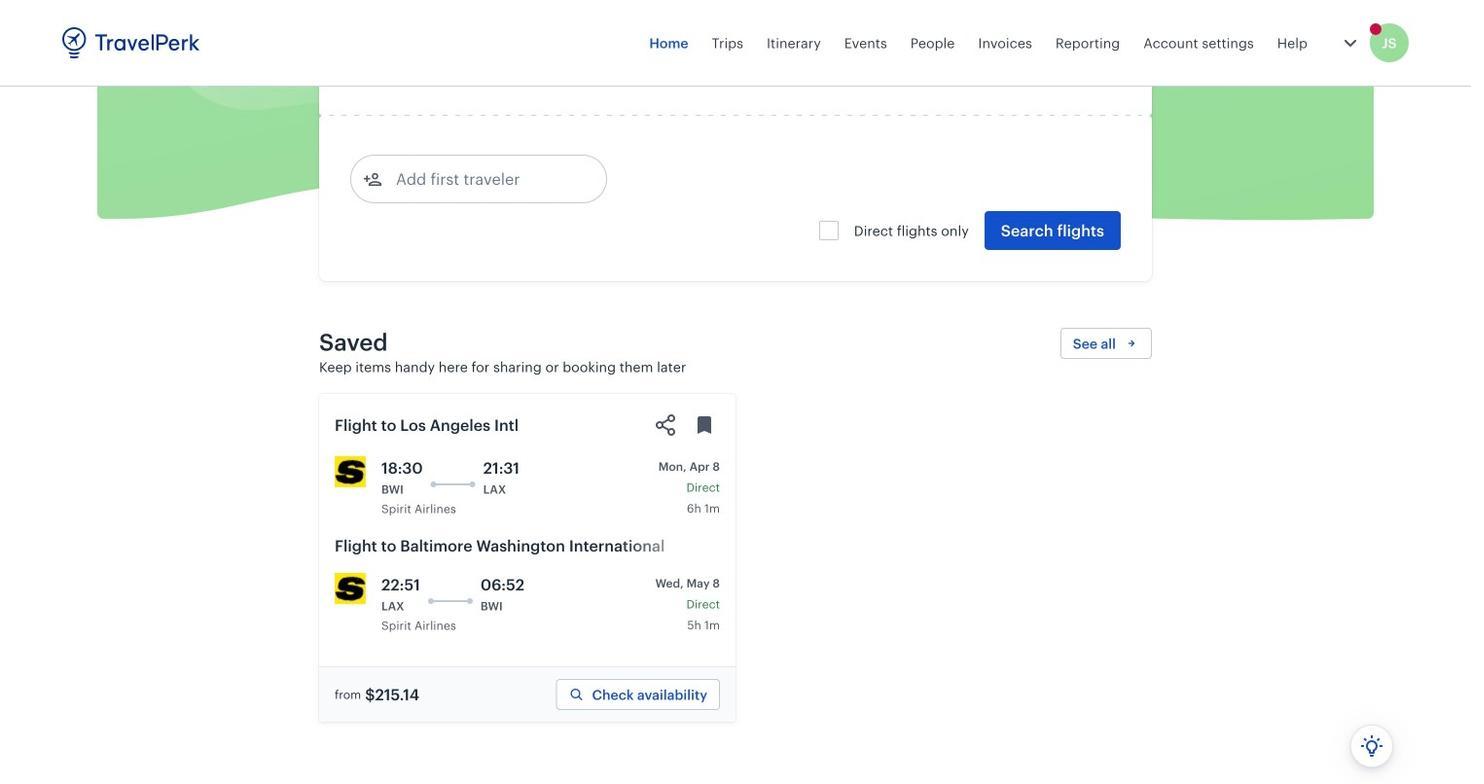 Task type: describe. For each thing, give the bounding box(es) containing it.
Add first traveler search field
[[382, 164, 585, 195]]

spirit airlines image
[[335, 456, 366, 488]]

spirit airlines image
[[335, 573, 366, 604]]



Task type: vqa. For each thing, say whether or not it's contained in the screenshot.
Return Text Box
no



